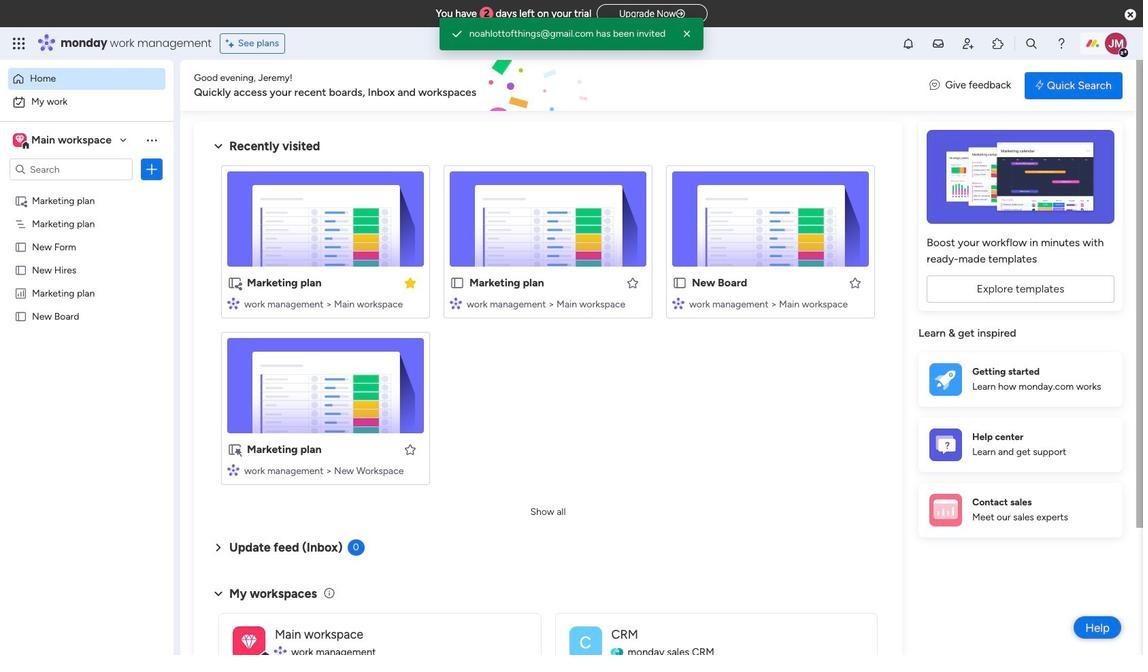 Task type: locate. For each thing, give the bounding box(es) containing it.
2 add to favorites image from the left
[[849, 276, 863, 290]]

workspace image
[[233, 627, 266, 656], [570, 627, 602, 656], [241, 631, 257, 655]]

select product image
[[12, 37, 26, 50]]

public board image
[[450, 276, 465, 291]]

1 horizontal spatial add to favorites image
[[849, 276, 863, 290]]

workspace image
[[13, 133, 27, 148], [15, 133, 24, 148]]

jeremy miller image
[[1106, 33, 1128, 54]]

option
[[8, 68, 165, 90], [8, 91, 165, 113], [0, 188, 174, 191]]

alert
[[440, 18, 704, 50]]

0 vertical spatial option
[[8, 68, 165, 90]]

see plans image
[[226, 36, 238, 51]]

close recently visited image
[[210, 138, 227, 155]]

1 vertical spatial option
[[8, 91, 165, 113]]

add to favorites image
[[626, 276, 640, 290], [849, 276, 863, 290]]

shareable board image
[[14, 194, 27, 207]]

v2 user feedback image
[[930, 78, 941, 93]]

dapulse close image
[[1126, 8, 1137, 22]]

1 workspace image from the left
[[13, 133, 27, 148]]

templates image image
[[932, 130, 1111, 224]]

0 horizontal spatial add to favorites image
[[626, 276, 640, 290]]

list box
[[0, 186, 174, 512]]

2 workspace image from the left
[[15, 133, 24, 148]]

quick search results list box
[[210, 155, 887, 502]]

add to favorites image
[[404, 443, 417, 457]]

options image
[[145, 163, 159, 176]]

invite members image
[[962, 37, 976, 50]]

shareable board image
[[227, 276, 242, 291]]

notifications image
[[902, 37, 916, 50]]

public board image
[[14, 240, 27, 253], [14, 264, 27, 276], [673, 276, 688, 291], [14, 310, 27, 323]]

0 element
[[348, 540, 365, 556]]

1 add to favorites image from the left
[[626, 276, 640, 290]]



Task type: vqa. For each thing, say whether or not it's contained in the screenshot.
first heading from the bottom
no



Task type: describe. For each thing, give the bounding box(es) containing it.
search everything image
[[1025, 37, 1039, 50]]

dapulse rightstroke image
[[677, 9, 685, 19]]

help image
[[1055, 37, 1069, 50]]

help center element
[[919, 418, 1124, 472]]

remove from favorites image
[[404, 276, 417, 290]]

open update feed (inbox) image
[[210, 540, 227, 556]]

getting started element
[[919, 352, 1124, 407]]

public template board image
[[227, 443, 242, 458]]

2 vertical spatial option
[[0, 188, 174, 191]]

update feed image
[[932, 37, 946, 50]]

workspace selection element
[[13, 132, 114, 150]]

close image
[[681, 27, 695, 41]]

close my workspaces image
[[210, 586, 227, 602]]

Search in workspace field
[[29, 162, 114, 177]]

monday marketplace image
[[992, 37, 1006, 50]]

public dashboard image
[[14, 287, 27, 300]]

v2 bolt switch image
[[1036, 78, 1044, 93]]

contact sales element
[[919, 483, 1124, 538]]

workspace options image
[[145, 133, 159, 147]]



